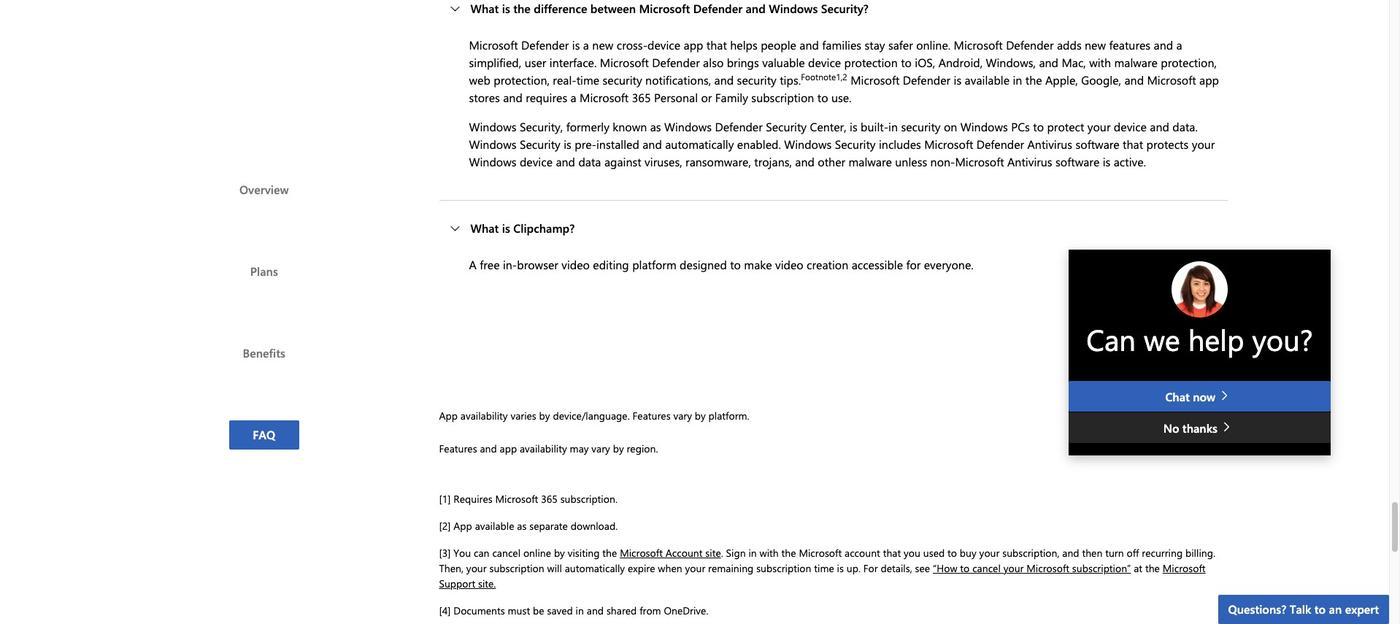 Task type: describe. For each thing, give the bounding box(es) containing it.
1 vertical spatial features
[[439, 442, 477, 456]]

region.
[[627, 442, 658, 456]]

2 vertical spatial app
[[500, 442, 517, 456]]

with inside microsoft defender is a new cross-device app that helps people and families stay safer online. microsoft defender adds new features and a simplified, user interface. microsoft defender also brings valuable device protection to ios, android, windows, and mac, with malware protection, web protection, real-time security notifications, and security tips.
[[1090, 55, 1112, 70]]

microsoft inside dropdown button
[[640, 1, 690, 16]]

what for what is the difference between microsoft defender and windows security?
[[471, 1, 499, 16]]

off
[[1127, 546, 1140, 560]]

footnote 1,2
[[801, 71, 848, 83]]

1 horizontal spatial a
[[583, 37, 589, 53]]

subscription,
[[1003, 546, 1060, 560]]

also
[[703, 55, 724, 70]]

your right buy
[[980, 546, 1000, 560]]

and up protects
[[1151, 119, 1170, 134]]

no
[[1164, 421, 1180, 436]]

in inside 'windows security, formerly known as windows defender security center, is built-in security on windows pcs to protect your device and data. windows security is pre-installed and automatically enabled. windows security includes microsoft defender antivirus software that protects your windows device and data against viruses, ransomware, trojans, and other malware unless non-microsoft antivirus software is active.'
[[889, 119, 898, 134]]

0 horizontal spatial security
[[603, 72, 643, 88]]

center,
[[810, 119, 847, 134]]

benefits button
[[229, 339, 299, 368]]

time inside microsoft defender is a new cross-device app that helps people and families stay safer online. microsoft defender adds new features and a simplified, user interface. microsoft defender also brings valuable device protection to ios, android, windows, and mac, with malware protection, web protection, real-time security notifications, and security tips.
[[577, 72, 600, 88]]

protects
[[1147, 137, 1189, 152]]

and left other
[[796, 154, 815, 169]]

"how to cancel your microsoft subscription" at the
[[933, 562, 1163, 576]]

and right stores
[[503, 90, 523, 105]]

browser
[[517, 257, 559, 272]]

365 inside "microsoft defender is available in the apple, google, and microsoft app stores and requires a microsoft 365 personal or family subscription to use."
[[632, 90, 651, 105]]

turn
[[1106, 546, 1125, 560]]

defender inside dropdown button
[[694, 1, 743, 16]]

personal
[[654, 90, 698, 105]]

1 vertical spatial as
[[517, 519, 527, 533]]

we
[[1144, 320, 1181, 359]]

the inside dropdown button
[[514, 1, 531, 16]]

your down data.
[[1193, 137, 1216, 152]]

download.
[[571, 519, 618, 533]]

app inside microsoft defender is a new cross-device app that helps people and families stay safer online. microsoft defender adds new features and a simplified, user interface. microsoft defender also brings valuable device protection to ios, android, windows, and mac, with malware protection, web protection, real-time security notifications, and security tips.
[[684, 37, 704, 53]]

0 vertical spatial features
[[633, 409, 671, 423]]

a free in-browser video editing platform designed to make video creation accessible for everyone.
[[469, 257, 974, 272]]

to inside . sign in with the microsoft account that you used to buy your subscription, and then turn off recurring billing. then, your subscription will automatically expire when your remaining subscription time is up. for details, see
[[948, 546, 958, 560]]

overview button
[[229, 175, 299, 204]]

2 horizontal spatial a
[[1177, 37, 1183, 53]]

0 horizontal spatial availability
[[461, 409, 508, 423]]

faq button
[[229, 420, 299, 450]]

clipchamp?
[[514, 221, 575, 236]]

time inside . sign in with the microsoft account that you used to buy your subscription, and then turn off recurring billing. then, your subscription will automatically expire when your remaining subscription time is up. for details, see
[[815, 562, 835, 576]]

trojans,
[[755, 154, 792, 169]]

creation
[[807, 257, 849, 272]]

support
[[439, 577, 476, 591]]

android,
[[939, 55, 983, 70]]

malware inside 'windows security, formerly known as windows defender security center, is built-in security on windows pcs to protect your device and data. windows security is pre-installed and automatically enabled. windows security includes microsoft defender antivirus software that protects your windows device and data against viruses, ransomware, trojans, and other malware unless non-microsoft antivirus software is active.'
[[849, 154, 893, 169]]

see
[[916, 562, 931, 576]]

in inside "microsoft defender is available in the apple, google, and microsoft app stores and requires a microsoft 365 personal or family subscription to use."
[[1013, 72, 1023, 88]]

online.
[[917, 37, 951, 53]]

1 vertical spatial antivirus
[[1008, 154, 1053, 169]]

microsoft inside . sign in with the microsoft account that you used to buy your subscription, and then turn off recurring billing. then, your subscription will automatically expire when your remaining subscription time is up. for details, see
[[799, 546, 842, 560]]

the inside "microsoft defender is available in the apple, google, and microsoft app stores and requires a microsoft 365 personal or family subscription to use."
[[1026, 72, 1043, 88]]

data
[[579, 154, 601, 169]]

to inside microsoft defender is a new cross-device app that helps people and families stay safer online. microsoft defender adds new features and a simplified, user interface. microsoft defender also brings valuable device protection to ios, android, windows, and mac, with malware protection, web protection, real-time security notifications, and security tips.
[[901, 55, 912, 70]]

family
[[716, 90, 749, 105]]

a
[[469, 257, 477, 272]]

security?
[[822, 1, 869, 16]]

you
[[454, 546, 471, 560]]

in right saved
[[576, 604, 584, 618]]

must
[[508, 604, 530, 618]]

microsoft defender is a new cross-device app that helps people and families stay safer online. microsoft defender adds new features and a simplified, user interface. microsoft defender also brings valuable device protection to ios, android, windows, and mac, with malware protection, web protection, real-time security notifications, and security tips.
[[469, 37, 1218, 88]]

your down subscription,
[[1004, 562, 1024, 576]]

subscription down online
[[490, 562, 545, 576]]

and left data
[[556, 154, 576, 169]]

data.
[[1173, 119, 1199, 134]]

device down what is the difference between microsoft defender and windows security?
[[648, 37, 681, 53]]

0 vertical spatial antivirus
[[1028, 137, 1073, 152]]

against
[[605, 154, 642, 169]]

to inside 'windows security, formerly known as windows defender security center, is built-in security on windows pcs to protect your device and data. windows security is pre-installed and automatically enabled. windows security includes microsoft defender antivirus software that protects your windows device and data against viruses, ransomware, trojans, and other malware unless non-microsoft antivirus software is active.'
[[1034, 119, 1045, 134]]

by left region.
[[613, 442, 624, 456]]

1 video from the left
[[562, 257, 590, 272]]

may
[[570, 442, 589, 456]]

free
[[480, 257, 500, 272]]

people
[[761, 37, 797, 53]]

defender up windows,
[[1007, 37, 1054, 53]]

thanks
[[1183, 421, 1218, 436]]

when
[[658, 562, 683, 576]]

viruses,
[[645, 154, 683, 169]]

to inside "microsoft defender is available in the apple, google, and microsoft app stores and requires a microsoft 365 personal or family subscription to use."
[[818, 90, 829, 105]]

1 vertical spatial vary
[[592, 442, 611, 456]]

your down can
[[467, 562, 487, 576]]

to down buy
[[961, 562, 970, 576]]

your right the protect
[[1088, 119, 1111, 134]]

billing.
[[1186, 546, 1216, 560]]

expire
[[628, 562, 656, 576]]

automatically inside . sign in with the microsoft account that you used to buy your subscription, and then turn off recurring billing. then, your subscription will automatically expire when your remaining subscription time is up. for details, see
[[565, 562, 625, 576]]

subscription.
[[561, 492, 618, 506]]

device up footnote 1,2
[[809, 55, 842, 70]]

is inside what is clipchamp? dropdown button
[[502, 221, 510, 236]]

what is the difference between microsoft defender and windows security? button
[[439, 0, 1228, 37]]

for
[[907, 257, 921, 272]]

requires
[[526, 90, 568, 105]]

shared
[[607, 604, 637, 618]]

what is clipchamp?
[[471, 221, 575, 236]]

in inside . sign in with the microsoft account that you used to buy your subscription, and then turn off recurring billing. then, your subscription will automatically expire when your remaining subscription time is up. for details, see
[[749, 546, 757, 560]]

[1]
[[439, 492, 451, 506]]

requires
[[454, 492, 493, 506]]

use.
[[832, 90, 852, 105]]

remaining
[[709, 562, 754, 576]]

questions?
[[1229, 602, 1287, 617]]

stores
[[469, 90, 500, 105]]

[2]
[[439, 519, 451, 533]]

everyone.
[[925, 257, 974, 272]]

a inside "microsoft defender is available in the apple, google, and microsoft app stores and requires a microsoft 365 personal or family subscription to use."
[[571, 90, 577, 105]]

you
[[904, 546, 921, 560]]

help
[[1189, 320, 1245, 359]]

difference
[[534, 1, 588, 16]]

talk
[[1290, 602, 1312, 617]]

what is the difference between microsoft defender and windows security?
[[471, 1, 869, 16]]

and right features
[[1154, 37, 1174, 53]]

from
[[640, 604, 662, 618]]

sign
[[726, 546, 746, 560]]

other
[[818, 154, 846, 169]]

make
[[745, 257, 772, 272]]

0 vertical spatial software
[[1076, 137, 1120, 152]]

known
[[613, 119, 647, 134]]

brings
[[727, 55, 759, 70]]

1 new from the left
[[593, 37, 614, 53]]

used
[[924, 546, 945, 560]]

is inside . sign in with the microsoft account that you used to buy your subscription, and then turn off recurring billing. then, your subscription will automatically expire when your remaining subscription time is up. for details, see
[[837, 562, 844, 576]]

windows,
[[986, 55, 1036, 70]]

and up the requires
[[480, 442, 497, 456]]

"how
[[933, 562, 958, 576]]

apple,
[[1046, 72, 1079, 88]]

1 horizontal spatial protection,
[[1162, 55, 1218, 70]]

2 new from the left
[[1085, 37, 1107, 53]]

separate
[[530, 519, 568, 533]]

features and app availability may vary by region.
[[439, 442, 658, 456]]

microsoft defender is available in the apple, google, and microsoft app stores and requires a microsoft 365 personal or family subscription to use.
[[469, 72, 1220, 105]]

to inside questions? talk to an expert dropdown button
[[1315, 602, 1327, 617]]



Task type: locate. For each thing, give the bounding box(es) containing it.
time left up.
[[815, 562, 835, 576]]

vary left platform.
[[674, 409, 692, 423]]

time down interface.
[[577, 72, 600, 88]]

0 vertical spatial 365
[[632, 90, 651, 105]]

2 vertical spatial that
[[884, 546, 902, 560]]

and up viruses, on the top left of page
[[643, 137, 662, 152]]

2 video from the left
[[776, 257, 804, 272]]

app
[[439, 409, 458, 423], [454, 519, 472, 533]]

cancel down buy
[[973, 562, 1001, 576]]

defender down ios,
[[903, 72, 951, 88]]

is up interface.
[[572, 37, 580, 53]]

0 horizontal spatial vary
[[592, 442, 611, 456]]

installed
[[597, 137, 640, 152]]

is left up.
[[837, 562, 844, 576]]

mac,
[[1062, 55, 1087, 70]]

details,
[[881, 562, 913, 576]]

defender up enabled.
[[715, 119, 763, 134]]

as left separate
[[517, 519, 527, 533]]

you?
[[1253, 320, 1314, 359]]

subscription right remaining
[[757, 562, 812, 576]]

pre-
[[575, 137, 597, 152]]

0 horizontal spatial protection,
[[494, 72, 550, 88]]

windows inside dropdown button
[[769, 1, 818, 16]]

subscription down tips.
[[752, 90, 815, 105]]

the right at
[[1146, 562, 1161, 576]]

1 vertical spatial availability
[[520, 442, 567, 456]]

0 vertical spatial available
[[965, 72, 1010, 88]]

"how to cancel your microsoft subscription" link
[[933, 562, 1132, 576]]

1 vertical spatial time
[[815, 562, 835, 576]]

microsoft support site.
[[439, 562, 1206, 591]]

to right pcs on the top right
[[1034, 119, 1045, 134]]

cancel
[[493, 546, 521, 560], [973, 562, 1001, 576]]

in
[[1013, 72, 1023, 88], [889, 119, 898, 134], [749, 546, 757, 560], [576, 604, 584, 618]]

that inside . sign in with the microsoft account that you used to buy your subscription, and then turn off recurring billing. then, your subscription will automatically expire when your remaining subscription time is up. for details, see
[[884, 546, 902, 560]]

as inside 'windows security, formerly known as windows defender security center, is built-in security on windows pcs to protect your device and data. windows security is pre-installed and automatically enabled. windows security includes microsoft defender antivirus software that protects your windows device and data against viruses, ransomware, trojans, and other malware unless non-microsoft antivirus software is active.'
[[651, 119, 661, 134]]

1 vertical spatial software
[[1056, 154, 1100, 169]]

[1] requires microsoft 365 subscription.
[[439, 492, 618, 506]]

benefits
[[243, 345, 286, 360]]

chat now button
[[1069, 381, 1332, 412]]

what up simplified,
[[471, 1, 499, 16]]

microsoft account site link
[[620, 546, 721, 560]]

account
[[845, 546, 881, 560]]

features
[[1110, 37, 1151, 53]]

can we help you?
[[1087, 320, 1314, 359]]

is up in-
[[502, 221, 510, 236]]

1 horizontal spatial automatically
[[666, 137, 734, 152]]

video left editing
[[562, 257, 590, 272]]

microsoft inside 'microsoft support site.'
[[1163, 562, 1206, 576]]

is inside microsoft defender is a new cross-device app that helps people and families stay safer online. microsoft defender adds new features and a simplified, user interface. microsoft defender also brings valuable device protection to ios, android, windows, and mac, with malware protection, web protection, real-time security notifications, and security tips.
[[572, 37, 580, 53]]

0 horizontal spatial app
[[500, 442, 517, 456]]

and up apple,
[[1040, 55, 1059, 70]]

1 vertical spatial protection,
[[494, 72, 550, 88]]

1 horizontal spatial 365
[[632, 90, 651, 105]]

a up interface.
[[583, 37, 589, 53]]

a
[[583, 37, 589, 53], [1177, 37, 1183, 53], [571, 90, 577, 105]]

365 up separate
[[541, 492, 558, 506]]

subscription
[[752, 90, 815, 105], [490, 562, 545, 576], [757, 562, 812, 576]]

plans
[[250, 263, 278, 279]]

and left shared on the bottom left of page
[[587, 604, 604, 618]]

0 horizontal spatial features
[[439, 442, 477, 456]]

chat
[[1166, 389, 1190, 404]]

1 vertical spatial automatically
[[565, 562, 625, 576]]

that inside 'windows security, formerly known as windows defender security center, is built-in security on windows pcs to protect your device and data. windows security is pre-installed and automatically enabled. windows security includes microsoft defender antivirus software that protects your windows device and data against viruses, ransomware, trojans, and other malware unless non-microsoft antivirus software is active.'
[[1123, 137, 1144, 152]]

availability
[[461, 409, 508, 423], [520, 442, 567, 456]]

vary right 'may'
[[592, 442, 611, 456]]

is
[[502, 1, 510, 16], [572, 37, 580, 53], [954, 72, 962, 88], [850, 119, 858, 134], [564, 137, 572, 152], [1103, 154, 1111, 169], [502, 221, 510, 236], [837, 562, 844, 576]]

0 vertical spatial protection,
[[1162, 55, 1218, 70]]

malware
[[1115, 55, 1158, 70], [849, 154, 893, 169]]

that up also
[[707, 37, 727, 53]]

2 horizontal spatial security
[[902, 119, 941, 134]]

1 vertical spatial with
[[760, 546, 779, 560]]

chat now
[[1166, 389, 1219, 404]]

1 vertical spatial 365
[[541, 492, 558, 506]]

to left an
[[1315, 602, 1327, 617]]

0 horizontal spatial that
[[707, 37, 727, 53]]

1 horizontal spatial with
[[1090, 55, 1112, 70]]

1 what from the top
[[471, 1, 499, 16]]

availability left varies
[[461, 409, 508, 423]]

0 horizontal spatial time
[[577, 72, 600, 88]]

and up the family
[[715, 72, 734, 88]]

new right adds
[[1085, 37, 1107, 53]]

0 horizontal spatial available
[[475, 519, 515, 533]]

account
[[666, 546, 703, 560]]

app
[[684, 37, 704, 53], [1200, 72, 1220, 88], [500, 442, 517, 456]]

0 horizontal spatial security
[[520, 137, 561, 152]]

security inside 'windows security, formerly known as windows defender security center, is built-in security on windows pcs to protect your device and data. windows security is pre-installed and automatically enabled. windows security includes microsoft defender antivirus software that protects your windows device and data against viruses, ransomware, trojans, and other malware unless non-microsoft antivirus software is active.'
[[902, 119, 941, 134]]

[3] you can cancel online by visiting the microsoft account site
[[439, 546, 721, 560]]

and left then
[[1063, 546, 1080, 560]]

0 horizontal spatial as
[[517, 519, 527, 533]]

0 horizontal spatial new
[[593, 37, 614, 53]]

0 vertical spatial availability
[[461, 409, 508, 423]]

app availability varies by device/language. features vary by platform.
[[439, 409, 750, 423]]

is left built-
[[850, 119, 858, 134]]

what is clipchamp? button
[[439, 201, 1228, 256]]

automatically up ransomware,
[[666, 137, 734, 152]]

1 horizontal spatial available
[[965, 72, 1010, 88]]

your down account
[[685, 562, 706, 576]]

and up helps
[[746, 1, 766, 16]]

defender up notifications,
[[653, 55, 700, 70]]

device/language.
[[553, 409, 630, 423]]

defender
[[694, 1, 743, 16], [522, 37, 569, 53], [1007, 37, 1054, 53], [653, 55, 700, 70], [903, 72, 951, 88], [715, 119, 763, 134], [977, 137, 1025, 152]]

available up can
[[475, 519, 515, 533]]

safer
[[889, 37, 914, 53]]

defender inside "microsoft defender is available in the apple, google, and microsoft app stores and requires a microsoft 365 personal or family subscription to use."
[[903, 72, 951, 88]]

by left platform.
[[695, 409, 706, 423]]

is left difference
[[502, 1, 510, 16]]

and inside . sign in with the microsoft account that you used to buy your subscription, and then turn off recurring billing. then, your subscription will automatically expire when your remaining subscription time is up. for details, see
[[1063, 546, 1080, 560]]

helps
[[731, 37, 758, 53]]

2 horizontal spatial that
[[1123, 137, 1144, 152]]

1 vertical spatial what
[[471, 221, 499, 236]]

with inside . sign in with the microsoft account that you used to buy your subscription, and then turn off recurring billing. then, your subscription will automatically expire when your remaining subscription time is up. for details, see
[[760, 546, 779, 560]]

then,
[[439, 562, 464, 576]]

with up google,
[[1090, 55, 1112, 70]]

built-
[[861, 119, 889, 134]]

malware inside microsoft defender is a new cross-device app that helps people and families stay safer online. microsoft defender adds new features and a simplified, user interface. microsoft defender also brings valuable device protection to ios, android, windows, and mac, with malware protection, web protection, real-time security notifications, and security tips.
[[1115, 55, 1158, 70]]

the left apple,
[[1026, 72, 1043, 88]]

1,2
[[837, 71, 848, 83]]

1 horizontal spatial as
[[651, 119, 661, 134]]

non-
[[931, 154, 956, 169]]

0 vertical spatial with
[[1090, 55, 1112, 70]]

platform.
[[709, 409, 750, 423]]

availability left 'may'
[[520, 442, 567, 456]]

can
[[1087, 320, 1137, 359]]

0 vertical spatial automatically
[[666, 137, 734, 152]]

active.
[[1114, 154, 1147, 169]]

that inside microsoft defender is a new cross-device app that helps people and families stay safer online. microsoft defender adds new features and a simplified, user interface. microsoft defender also brings valuable device protection to ios, android, windows, and mac, with malware protection, web protection, real-time security notifications, and security tips.
[[707, 37, 727, 53]]

buy
[[960, 546, 977, 560]]

0 horizontal spatial cancel
[[493, 546, 521, 560]]

malware down features
[[1115, 55, 1158, 70]]

editing
[[593, 257, 629, 272]]

real-
[[553, 72, 577, 88]]

then
[[1083, 546, 1103, 560]]

and right people
[[800, 37, 819, 53]]

365 up known
[[632, 90, 651, 105]]

enabled.
[[738, 137, 781, 152]]

to down safer
[[901, 55, 912, 70]]

. sign in with the microsoft account that you used to buy your subscription, and then turn off recurring billing. then, your subscription will automatically expire when your remaining subscription time is up. for details, see
[[439, 546, 1216, 576]]

1 horizontal spatial cancel
[[973, 562, 1001, 576]]

device down security,
[[520, 154, 553, 169]]

simplified,
[[469, 55, 522, 70]]

malware down the "includes"
[[849, 154, 893, 169]]

that up active.
[[1123, 137, 1144, 152]]

1 vertical spatial cancel
[[973, 562, 1001, 576]]

plans button
[[229, 257, 299, 286]]

1 vertical spatial that
[[1123, 137, 1144, 152]]

is inside "microsoft defender is available in the apple, google, and microsoft app stores and requires a microsoft 365 personal or family subscription to use."
[[954, 72, 962, 88]]

automatically down visiting
[[565, 562, 625, 576]]

by right varies
[[539, 409, 550, 423]]

will
[[547, 562, 562, 576]]

1 horizontal spatial new
[[1085, 37, 1107, 53]]

features
[[633, 409, 671, 423], [439, 442, 477, 456]]

1 horizontal spatial app
[[684, 37, 704, 53]]

to left use. in the top right of the page
[[818, 90, 829, 105]]

0 vertical spatial cancel
[[493, 546, 521, 560]]

0 vertical spatial time
[[577, 72, 600, 88]]

an
[[1330, 602, 1343, 617]]

features up region.
[[633, 409, 671, 423]]

0 vertical spatial app
[[439, 409, 458, 423]]

in right sign
[[749, 546, 757, 560]]

defender down pcs on the top right
[[977, 137, 1025, 152]]

protection, up data.
[[1162, 55, 1218, 70]]

in down windows,
[[1013, 72, 1023, 88]]

automatically inside 'windows security, formerly known as windows defender security center, is built-in security on windows pcs to protect your device and data. windows security is pre-installed and automatically enabled. windows security includes microsoft defender antivirus software that protects your windows device and data against viruses, ransomware, trojans, and other malware unless non-microsoft antivirus software is active.'
[[666, 137, 734, 152]]

1 horizontal spatial malware
[[1115, 55, 1158, 70]]

0 horizontal spatial with
[[760, 546, 779, 560]]

antivirus down pcs on the top right
[[1008, 154, 1053, 169]]

in-
[[503, 257, 517, 272]]

the left difference
[[514, 1, 531, 16]]

1 horizontal spatial that
[[884, 546, 902, 560]]

ios,
[[915, 55, 936, 70]]

onedrive.
[[664, 604, 709, 618]]

to left buy
[[948, 546, 958, 560]]

0 horizontal spatial video
[[562, 257, 590, 272]]

defender up helps
[[694, 1, 743, 16]]

for
[[864, 562, 878, 576]]

is down android,
[[954, 72, 962, 88]]

1 horizontal spatial video
[[776, 257, 804, 272]]

0 vertical spatial as
[[651, 119, 661, 134]]

security down built-
[[835, 137, 876, 152]]

1 horizontal spatial time
[[815, 562, 835, 576]]

0 vertical spatial malware
[[1115, 55, 1158, 70]]

1 horizontal spatial availability
[[520, 442, 567, 456]]

a right features
[[1177, 37, 1183, 53]]

2 horizontal spatial security
[[835, 137, 876, 152]]

1 horizontal spatial features
[[633, 409, 671, 423]]

and right google,
[[1125, 72, 1145, 88]]

1 vertical spatial available
[[475, 519, 515, 533]]

1 horizontal spatial security
[[737, 72, 777, 88]]

cancel right can
[[493, 546, 521, 560]]

0 vertical spatial that
[[707, 37, 727, 53]]

the right visiting
[[603, 546, 617, 560]]

security down brings
[[737, 72, 777, 88]]

is inside what is the difference between microsoft defender and windows security? dropdown button
[[502, 1, 510, 16]]

antivirus down the protect
[[1028, 137, 1073, 152]]

on
[[944, 119, 958, 134]]

the up microsoft support site. link
[[782, 546, 797, 560]]

recurring
[[1143, 546, 1183, 560]]

unless
[[896, 154, 928, 169]]

0 horizontal spatial a
[[571, 90, 577, 105]]

up.
[[847, 562, 861, 576]]

available
[[965, 72, 1010, 88], [475, 519, 515, 533]]

online
[[524, 546, 552, 560]]

0 vertical spatial app
[[684, 37, 704, 53]]

families
[[823, 37, 862, 53]]

pcs
[[1012, 119, 1031, 134]]

security up the "includes"
[[902, 119, 941, 134]]

video right make
[[776, 257, 804, 272]]

by up will
[[554, 546, 565, 560]]

0 horizontal spatial automatically
[[565, 562, 625, 576]]

and inside dropdown button
[[746, 1, 766, 16]]

features up [1]
[[439, 442, 477, 456]]

site.
[[478, 577, 496, 591]]

device up active.
[[1115, 119, 1147, 134]]

available inside "microsoft defender is available in the apple, google, and microsoft app stores and requires a microsoft 365 personal or family subscription to use."
[[965, 72, 1010, 88]]

security down security,
[[520, 137, 561, 152]]

subscription inside "microsoft defender is available in the apple, google, and microsoft app stores and requires a microsoft 365 personal or family subscription to use."
[[752, 90, 815, 105]]

site
[[706, 546, 721, 560]]

what for what is clipchamp?
[[471, 221, 499, 236]]

to left make
[[731, 257, 741, 272]]

a down real-
[[571, 90, 577, 105]]

1 vertical spatial app
[[454, 519, 472, 533]]

1 vertical spatial malware
[[849, 154, 893, 169]]

or
[[701, 90, 712, 105]]

is left pre-
[[564, 137, 572, 152]]

defender up user
[[522, 37, 569, 53]]

no thanks
[[1164, 421, 1222, 436]]

software
[[1076, 137, 1120, 152], [1056, 154, 1100, 169]]

security,
[[520, 119, 563, 134]]

1 horizontal spatial security
[[766, 119, 807, 134]]

documents
[[454, 604, 505, 618]]

security
[[603, 72, 643, 88], [737, 72, 777, 88], [902, 119, 941, 134]]

at
[[1135, 562, 1143, 576]]

app inside "microsoft defender is available in the apple, google, and microsoft app stores and requires a microsoft 365 personal or family subscription to use."
[[1200, 72, 1220, 88]]

the inside . sign in with the microsoft account that you used to buy your subscription, and then turn off recurring billing. then, your subscription will automatically expire when your remaining subscription time is up. for details, see
[[782, 546, 797, 560]]

1 vertical spatial app
[[1200, 72, 1220, 88]]

0 vertical spatial vary
[[674, 409, 692, 423]]

[2] app available as separate download.
[[439, 519, 618, 533]]

stay
[[865, 37, 886, 53]]

1 horizontal spatial vary
[[674, 409, 692, 423]]

footnote
[[801, 71, 837, 83]]

saved
[[547, 604, 573, 618]]

in up the "includes"
[[889, 119, 898, 134]]

is left active.
[[1103, 154, 1111, 169]]

0 vertical spatial what
[[471, 1, 499, 16]]

security up enabled.
[[766, 119, 807, 134]]

formerly
[[567, 119, 610, 134]]

with right sign
[[760, 546, 779, 560]]

0 horizontal spatial 365
[[541, 492, 558, 506]]

that up details,
[[884, 546, 902, 560]]

2 what from the top
[[471, 221, 499, 236]]

2 horizontal spatial app
[[1200, 72, 1220, 88]]

web
[[469, 72, 491, 88]]

0 horizontal spatial malware
[[849, 154, 893, 169]]



Task type: vqa. For each thing, say whether or not it's contained in the screenshot.
Microsoft IMAGE
no



